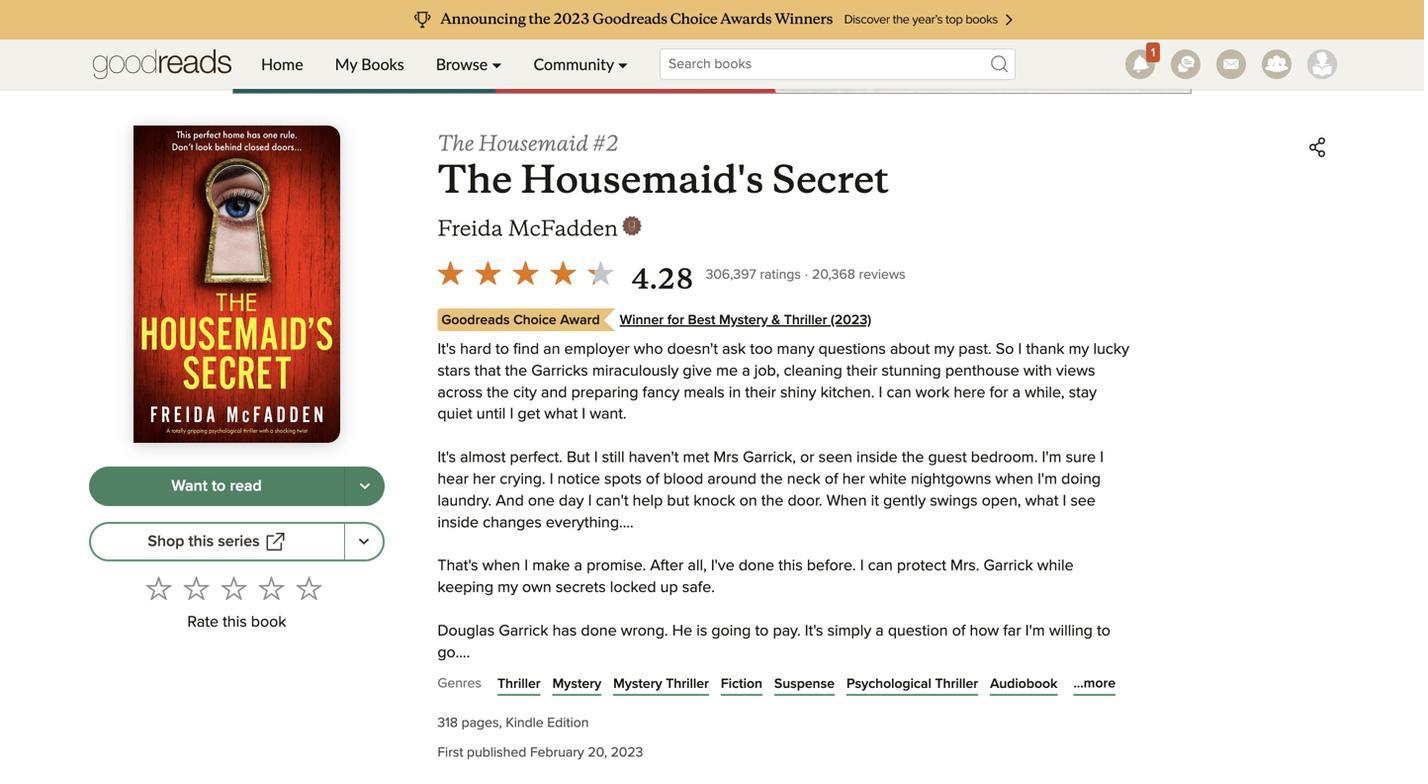 Task type: vqa. For each thing, say whether or not it's contained in the screenshot.
Awards in the With More Than 5.8 Million Votes Counted, The Results Of The 15Th Annual Goodreads Choice Awards Are Now Official. Launched In...
no



Task type: locate. For each thing, give the bounding box(es) containing it.
1 horizontal spatial garrick
[[984, 559, 1033, 574]]

guest
[[928, 450, 967, 466]]

the left housemaid
[[438, 130, 474, 157]]

0 vertical spatial i'm
[[1042, 450, 1062, 466]]

their down questions
[[847, 363, 878, 379]]

mystery thriller
[[613, 677, 709, 691]]

that's when i make a promise. after all, i've done this before. i can protect mrs. garrick while keeping my own secrets locked up safe.
[[438, 559, 1074, 596]]

advertisement region
[[232, 0, 1192, 94]]

0 horizontal spatial ▾
[[492, 54, 502, 74]]

0 vertical spatial when
[[996, 472, 1034, 488]]

book title: the housemaid's secret element
[[438, 156, 889, 204]]

going
[[712, 624, 751, 639]]

find
[[513, 342, 539, 358]]

this left before.
[[779, 559, 803, 574]]

thriller down he
[[666, 677, 709, 691]]

when
[[827, 494, 867, 509]]

penthouse
[[946, 363, 1020, 379]]

0 horizontal spatial mystery
[[553, 677, 602, 691]]

it's up hear
[[438, 450, 456, 466]]

the
[[505, 363, 527, 379], [487, 385, 509, 401], [902, 450, 924, 466], [761, 472, 783, 488], [762, 494, 784, 509]]

views
[[1056, 363, 1096, 379]]

2 her from the left
[[843, 472, 865, 488]]

20,
[[588, 747, 607, 760]]

what right open, on the right
[[1026, 494, 1059, 509]]

audiobook link
[[990, 674, 1058, 694]]

0 vertical spatial what
[[545, 407, 578, 423]]

inside up white
[[857, 450, 898, 466]]

who
[[634, 342, 663, 358]]

this for book
[[223, 615, 247, 631]]

0 horizontal spatial this
[[188, 534, 214, 550]]

it's
[[438, 342, 456, 358], [438, 450, 456, 466], [805, 624, 824, 639]]

it's for it's almost perfect. but i still haven't met mrs garrick, or seen inside the guest bedroom. i'm sure i hear her crying. i notice spots of blood around the neck of her white nightgowns when i'm doing laundry. and one day i can't help but knock on the door. when it gently swings open, what i see inside changes everything....
[[438, 450, 456, 466]]

i'm
[[1042, 450, 1062, 466], [1038, 472, 1058, 488], [1026, 624, 1045, 639]]

0 horizontal spatial inside
[[438, 515, 479, 531]]

her
[[473, 472, 496, 488], [843, 472, 865, 488]]

work
[[916, 385, 950, 401]]

a up secrets
[[574, 559, 583, 574]]

2 vertical spatial it's
[[805, 624, 824, 639]]

it's inside the it's almost perfect. but i still haven't met mrs garrick, or seen inside the guest bedroom. i'm sure i hear her crying. i notice spots of blood around the neck of her white nightgowns when i'm doing laundry. and one day i can't help but knock on the door. when it gently swings open, what i see inside changes everything....
[[438, 450, 456, 466]]

i left get
[[510, 407, 514, 423]]

1 horizontal spatial their
[[847, 363, 878, 379]]

2 vertical spatial this
[[223, 615, 247, 631]]

2 ▾ from the left
[[618, 54, 628, 74]]

this inside the that's when i make a promise. after all, i've done this before. i can protect mrs. garrick while keeping my own secrets locked up safe.
[[779, 559, 803, 574]]

i right so
[[1018, 342, 1022, 358]]

goodreads choice award
[[442, 314, 600, 327]]

to left find
[[496, 342, 509, 358]]

fancy
[[643, 385, 680, 401]]

0 horizontal spatial their
[[745, 385, 776, 401]]

make
[[532, 559, 570, 574]]

lucky
[[1094, 342, 1130, 358]]

that's
[[438, 559, 478, 574]]

1 vertical spatial i'm
[[1038, 472, 1058, 488]]

the down garrick,
[[761, 472, 783, 488]]

0 vertical spatial this
[[188, 534, 214, 550]]

open,
[[982, 494, 1021, 509]]

stay
[[1069, 385, 1097, 401]]

books
[[361, 54, 404, 74]]

and
[[541, 385, 567, 401]]

home
[[261, 54, 303, 74]]

0 horizontal spatial garrick
[[499, 624, 549, 639]]

1 vertical spatial what
[[1026, 494, 1059, 509]]

0 horizontal spatial for
[[667, 314, 685, 327]]

i right before.
[[860, 559, 864, 574]]

series
[[218, 534, 260, 550]]

i left still
[[594, 450, 598, 466]]

for down the penthouse
[[990, 385, 1009, 401]]

#2
[[593, 130, 620, 157]]

past.
[[959, 342, 992, 358]]

to inside "button"
[[212, 479, 226, 495]]

it's almost perfect. but i still haven't met mrs garrick, or seen inside the guest bedroom. i'm sure i hear her crying. i notice spots of blood around the neck of her white nightgowns when i'm doing laundry. and one day i can't help but knock on the door. when it gently swings open, what i see inside changes everything....
[[438, 450, 1104, 531]]

rate 2 out of 5 image
[[183, 576, 209, 602]]

1 ▾ from the left
[[492, 54, 502, 74]]

of left how
[[952, 624, 966, 639]]

mystery up ask
[[719, 314, 768, 327]]

shop this series
[[148, 534, 260, 550]]

i
[[1018, 342, 1022, 358], [879, 385, 883, 401], [510, 407, 514, 423], [582, 407, 586, 423], [594, 450, 598, 466], [1100, 450, 1104, 466], [550, 472, 554, 488], [588, 494, 592, 509], [1063, 494, 1067, 509], [525, 559, 528, 574], [860, 559, 864, 574]]

stunning
[[882, 363, 942, 379]]

across
[[438, 385, 483, 401]]

community
[[534, 54, 614, 74]]

mystery inside "link"
[[613, 677, 662, 691]]

mystery down wrong.
[[613, 677, 662, 691]]

this right 'shop'
[[188, 534, 214, 550]]

a inside the that's when i make a promise. after all, i've done this before. i can protect mrs. garrick while keeping my own secrets locked up safe.
[[574, 559, 583, 574]]

0 vertical spatial can
[[887, 385, 912, 401]]

done right i've
[[739, 559, 775, 574]]

browse ▾
[[436, 54, 502, 74]]

the right on
[[762, 494, 784, 509]]

what down the and
[[545, 407, 578, 423]]

a right simply
[[876, 624, 884, 639]]

1 horizontal spatial her
[[843, 472, 865, 488]]

housemaid
[[478, 130, 589, 157]]

top genres for this book element
[[438, 672, 1336, 703]]

what inside it's hard to find an employer who doesn't ask too many questions about my past. so i thank my lucky stars that the garricks miraculously give me a job, cleaning their stunning penthouse with views across the city and preparing fancy meals in their shiny kitchen. i can work here for a while, stay quiet until i get what i want.
[[545, 407, 578, 423]]

my left the own
[[498, 580, 518, 596]]

0 horizontal spatial when
[[482, 559, 520, 574]]

1 horizontal spatial of
[[825, 472, 838, 488]]

her down almost
[[473, 472, 496, 488]]

my inside the that's when i make a promise. after all, i've done this before. i can protect mrs. garrick while keeping my own secrets locked up safe.
[[498, 580, 518, 596]]

it's right pay.
[[805, 624, 824, 639]]

goodreads
[[442, 314, 510, 327]]

2 horizontal spatial this
[[779, 559, 803, 574]]

thriller right &
[[784, 314, 827, 327]]

what inside the it's almost perfect. but i still haven't met mrs garrick, or seen inside the guest bedroom. i'm sure i hear her crying. i notice spots of blood around the neck of her white nightgowns when i'm doing laundry. and one day i can't help but knock on the door. when it gently swings open, what i see inside changes everything....
[[1026, 494, 1059, 509]]

this inside "element"
[[223, 615, 247, 631]]

inside down laundry.
[[438, 515, 479, 531]]

up
[[661, 580, 678, 596]]

1 horizontal spatial this
[[223, 615, 247, 631]]

how
[[970, 624, 999, 639]]

want to read button
[[89, 467, 345, 507]]

1 vertical spatial garrick
[[499, 624, 549, 639]]

306,397 ratings
[[706, 268, 801, 282]]

garrick left has
[[499, 624, 549, 639]]

when up keeping
[[482, 559, 520, 574]]

mystery up edition
[[553, 677, 602, 691]]

done right has
[[581, 624, 617, 639]]

doesn't
[[667, 342, 718, 358]]

i left want.
[[582, 407, 586, 423]]

▾ right browse
[[492, 54, 502, 74]]

it's inside it's hard to find an employer who doesn't ask too many questions about my past. so i thank my lucky stars that the garricks miraculously give me a job, cleaning their stunning penthouse with views across the city and preparing fancy meals in their shiny kitchen. i can work here for a while, stay quiet until i get what i want.
[[438, 342, 456, 358]]

1 vertical spatial can
[[868, 559, 893, 574]]

hear
[[438, 472, 469, 488]]

go....
[[438, 645, 470, 661]]

kitchen.
[[821, 385, 875, 401]]

can left protect
[[868, 559, 893, 574]]

freida mcfadden link
[[438, 215, 642, 242]]

done inside the that's when i make a promise. after all, i've done this before. i can protect mrs. garrick while keeping my own secrets locked up safe.
[[739, 559, 775, 574]]

can down stunning
[[887, 385, 912, 401]]

my left past.
[[934, 342, 955, 358]]

20,368
[[812, 268, 856, 282]]

is
[[697, 624, 708, 639]]

browse
[[436, 54, 488, 74]]

1 horizontal spatial ▾
[[618, 54, 628, 74]]

done
[[739, 559, 775, 574], [581, 624, 617, 639]]

secret
[[773, 156, 889, 204]]

0 vertical spatial done
[[739, 559, 775, 574]]

mystery for mystery thriller
[[613, 677, 662, 691]]

this for series
[[188, 534, 214, 550]]

for inside it's hard to find an employer who doesn't ask too many questions about my past. so i thank my lucky stars that the garricks miraculously give me a job, cleaning their stunning penthouse with views across the city and preparing fancy meals in their shiny kitchen. i can work here for a while, stay quiet until i get what i want.
[[990, 385, 1009, 401]]

garrick inside the that's when i make a promise. after all, i've done this before. i can protect mrs. garrick while keeping my own secrets locked up safe.
[[984, 559, 1033, 574]]

1 vertical spatial it's
[[438, 450, 456, 466]]

still
[[602, 450, 625, 466]]

a inside douglas garrick has done wrong. he is going to pay. it's simply a question of how far i'm willing to go....
[[876, 624, 884, 639]]

i'm left sure
[[1042, 450, 1062, 466]]

to
[[496, 342, 509, 358], [212, 479, 226, 495], [755, 624, 769, 639], [1097, 624, 1111, 639]]

i right day
[[588, 494, 592, 509]]

1 vertical spatial this
[[779, 559, 803, 574]]

0 vertical spatial garrick
[[984, 559, 1033, 574]]

i'm right the far at the right bottom of page
[[1026, 624, 1045, 639]]

1 horizontal spatial mystery
[[613, 677, 662, 691]]

0 vertical spatial it's
[[438, 342, 456, 358]]

mystery for mystery
[[553, 677, 602, 691]]

this
[[188, 534, 214, 550], [779, 559, 803, 574], [223, 615, 247, 631]]

rate this book element
[[89, 570, 385, 638]]

neck
[[787, 472, 821, 488]]

1 horizontal spatial inside
[[857, 450, 898, 466]]

here
[[954, 385, 986, 401]]

for left best
[[667, 314, 685, 327]]

to right the willing
[[1097, 624, 1111, 639]]

audiobook
[[990, 677, 1058, 691]]

▾ inside 'community ▾' link
[[618, 54, 628, 74]]

the up freida
[[438, 156, 512, 204]]

2 horizontal spatial mystery
[[719, 314, 768, 327]]

i'm left doing
[[1038, 472, 1058, 488]]

quiet
[[438, 407, 473, 423]]

their down job,
[[745, 385, 776, 401]]

1 horizontal spatial when
[[996, 472, 1034, 488]]

306,397 ratings and 20,368 reviews figure
[[706, 262, 906, 286]]

i up one
[[550, 472, 554, 488]]

1 the from the top
[[438, 130, 474, 157]]

genres
[[438, 677, 482, 691]]

None search field
[[644, 48, 1032, 80]]

to left the "read"
[[212, 479, 226, 495]]

rate 3 out of 5 image
[[221, 576, 247, 602]]

Search by book title or ISBN text field
[[660, 48, 1016, 80]]

my
[[335, 54, 357, 74]]

read
[[230, 479, 262, 495]]

0 vertical spatial for
[[667, 314, 685, 327]]

1 vertical spatial when
[[482, 559, 520, 574]]

0 horizontal spatial her
[[473, 472, 496, 488]]

spots
[[604, 472, 642, 488]]

1 horizontal spatial what
[[1026, 494, 1059, 509]]

my up 'views'
[[1069, 342, 1090, 358]]

haven't
[[629, 450, 679, 466]]

1 horizontal spatial for
[[990, 385, 1009, 401]]

her up when
[[843, 472, 865, 488]]

0 horizontal spatial done
[[581, 624, 617, 639]]

february
[[530, 747, 584, 760]]

2 vertical spatial i'm
[[1026, 624, 1045, 639]]

too
[[750, 342, 773, 358]]

but
[[567, 450, 590, 466]]

2 horizontal spatial of
[[952, 624, 966, 639]]

give
[[683, 363, 712, 379]]

it's for it's hard to find an employer who doesn't ask too many questions about my past. so i thank my lucky stars that the garricks miraculously give me a job, cleaning their stunning penthouse with views across the city and preparing fancy meals in their shiny kitchen. i can work here for a while, stay quiet until i get what i want.
[[438, 342, 456, 358]]

rate 5 out of 5 image
[[296, 576, 322, 602]]

of down seen
[[825, 472, 838, 488]]

this right rate at the left bottom of the page
[[223, 615, 247, 631]]

0 horizontal spatial what
[[545, 407, 578, 423]]

when down bedroom.
[[996, 472, 1034, 488]]

first
[[438, 747, 463, 760]]

winner
[[620, 314, 664, 327]]

of down haven't
[[646, 472, 660, 488]]

1 vertical spatial done
[[581, 624, 617, 639]]

see
[[1071, 494, 1096, 509]]

0 horizontal spatial my
[[498, 580, 518, 596]]

it's inside douglas garrick has done wrong. he is going to pay. it's simply a question of how far i'm willing to go....
[[805, 624, 824, 639]]

it's up "stars" in the top of the page
[[438, 342, 456, 358]]

1 vertical spatial for
[[990, 385, 1009, 401]]

the housemaid #2 the housemaid's secret
[[438, 130, 889, 204]]

city
[[513, 385, 537, 401]]

1 horizontal spatial done
[[739, 559, 775, 574]]

▾ inside browse ▾ link
[[492, 54, 502, 74]]

question
[[888, 624, 948, 639]]

own
[[522, 580, 552, 596]]

inside
[[857, 450, 898, 466], [438, 515, 479, 531]]

a left while,
[[1013, 385, 1021, 401]]

▾ right community
[[618, 54, 628, 74]]

garrick right mrs.
[[984, 559, 1033, 574]]



Task type: describe. For each thing, give the bounding box(es) containing it.
can inside it's hard to find an employer who doesn't ask too many questions about my past. so i thank my lucky stars that the garricks miraculously give me a job, cleaning their stunning penthouse with views across the city and preparing fancy meals in their shiny kitchen. i can work here for a while, stay quiet until i get what i want.
[[887, 385, 912, 401]]

average rating of 4.28 stars. figure
[[432, 254, 706, 298]]

douglas garrick has done wrong. he is going to pay. it's simply a question of how far i'm willing to go....
[[438, 624, 1111, 661]]

1 her from the left
[[473, 472, 496, 488]]

to inside it's hard to find an employer who doesn't ask too many questions about my past. so i thank my lucky stars that the garricks miraculously give me a job, cleaning their stunning penthouse with views across the city and preparing fancy meals in their shiny kitchen. i can work here for a while, stay quiet until i get what i want.
[[496, 342, 509, 358]]

when inside the that's when i make a promise. after all, i've done this before. i can protect mrs. garrick while keeping my own secrets locked up safe.
[[482, 559, 520, 574]]

&
[[772, 314, 781, 327]]

1 vertical spatial inside
[[438, 515, 479, 531]]

psychological thriller link
[[847, 674, 979, 694]]

0 horizontal spatial of
[[646, 472, 660, 488]]

garricks
[[531, 363, 588, 379]]

everything....
[[546, 515, 634, 531]]

done inside douglas garrick has done wrong. he is going to pay. it's simply a question of how far i'm willing to go....
[[581, 624, 617, 639]]

published
[[467, 747, 527, 760]]

0 vertical spatial their
[[847, 363, 878, 379]]

employer
[[565, 342, 630, 358]]

rate 1 out of 5 image
[[146, 576, 172, 602]]

2023
[[611, 747, 643, 760]]

with
[[1024, 363, 1052, 379]]

after
[[650, 559, 684, 574]]

seen
[[819, 450, 853, 466]]

perfect.
[[510, 450, 563, 466]]

1
[[1151, 47, 1156, 59]]

stars
[[438, 363, 471, 379]]

it
[[871, 494, 879, 509]]

thriller link
[[498, 674, 541, 694]]

my books
[[335, 54, 404, 74]]

i'm inside douglas garrick has done wrong. he is going to pay. it's simply a question of how far i'm willing to go....
[[1026, 624, 1045, 639]]

the up the city
[[505, 363, 527, 379]]

douglas
[[438, 624, 495, 639]]

garrick inside douglas garrick has done wrong. he is going to pay. it's simply a question of how far i'm willing to go....
[[499, 624, 549, 639]]

thriller down how
[[935, 677, 979, 691]]

home image
[[93, 40, 231, 89]]

2 the from the top
[[438, 156, 512, 204]]

freida
[[438, 215, 503, 242]]

around
[[708, 472, 757, 488]]

meals
[[684, 385, 725, 401]]

thriller inside "link"
[[666, 677, 709, 691]]

suspense link
[[775, 674, 835, 694]]

far
[[1004, 624, 1022, 639]]

in
[[729, 385, 741, 401]]

one
[[528, 494, 555, 509]]

winner for best mystery & thriller (2023) link
[[620, 312, 872, 328]]

door.
[[788, 494, 823, 509]]

cleaning
[[784, 363, 843, 379]]

met
[[683, 450, 710, 466]]

until
[[477, 407, 506, 423]]

doing
[[1062, 472, 1101, 488]]

swings
[[930, 494, 978, 509]]

2 horizontal spatial my
[[1069, 342, 1090, 358]]

20,368 reviews
[[812, 268, 906, 282]]

1 vertical spatial their
[[745, 385, 776, 401]]

goodreads author image
[[622, 216, 642, 236]]

the up white
[[902, 450, 924, 466]]

but
[[667, 494, 690, 509]]

▾ for browse ▾
[[492, 54, 502, 74]]

psychological
[[847, 677, 932, 691]]

1 button
[[1118, 40, 1163, 89]]

can inside the that's when i make a promise. after all, i've done this before. i can protect mrs. garrick while keeping my own secrets locked up safe.
[[868, 559, 893, 574]]

community ▾ link
[[518, 40, 644, 89]]

306,397
[[706, 268, 757, 282]]

thriller up kindle on the left of page
[[498, 677, 541, 691]]

fiction link
[[721, 674, 763, 694]]

for inside winner for best mystery & thriller (2023) link
[[667, 314, 685, 327]]

i up the own
[[525, 559, 528, 574]]

rating 4.28 out of 5 image
[[432, 254, 620, 292]]

318 pages, kindle edition
[[438, 717, 589, 731]]

my books link
[[319, 40, 420, 89]]

miraculously
[[592, 363, 679, 379]]

mrs.
[[951, 559, 980, 574]]

i left see at the right bottom of the page
[[1063, 494, 1067, 509]]

locked
[[610, 580, 656, 596]]

many
[[777, 342, 815, 358]]

mrs
[[714, 450, 739, 466]]

0 vertical spatial inside
[[857, 450, 898, 466]]

nightgowns
[[911, 472, 992, 488]]

blood
[[664, 472, 704, 488]]

home link
[[245, 40, 319, 89]]

a right me
[[742, 363, 751, 379]]

the up until
[[487, 385, 509, 401]]

when inside the it's almost perfect. but i still haven't met mrs garrick, or seen inside the guest bedroom. i'm sure i hear her crying. i notice spots of blood around the neck of her white nightgowns when i'm doing laundry. and one day i can't help but knock on the door. when it gently swings open, what i see inside changes everything....
[[996, 472, 1034, 488]]

of inside douglas garrick has done wrong. he is going to pay. it's simply a question of how far i'm willing to go....
[[952, 624, 966, 639]]

rating 0 out of 5 group
[[140, 570, 328, 608]]

rate
[[187, 615, 219, 631]]

notice
[[558, 472, 600, 488]]

1 horizontal spatial my
[[934, 342, 955, 358]]

thank
[[1026, 342, 1065, 358]]

ratings
[[760, 268, 801, 282]]

safe.
[[682, 580, 715, 596]]

profile image for bob builder. image
[[1308, 49, 1338, 79]]

pages,
[[462, 717, 502, 731]]

protect
[[897, 559, 947, 574]]

▾ for community ▾
[[618, 54, 628, 74]]

knock
[[694, 494, 736, 509]]

choice
[[514, 314, 557, 327]]

browse ▾ link
[[420, 40, 518, 89]]

ask
[[722, 342, 746, 358]]

laundry.
[[438, 494, 492, 509]]

rate 4 out of 5 image
[[259, 576, 284, 602]]

community ▾
[[534, 54, 628, 74]]

first published february 20, 2023
[[438, 747, 643, 760]]

keeping
[[438, 580, 494, 596]]

questions
[[819, 342, 886, 358]]

i right sure
[[1100, 450, 1104, 466]]

suspense
[[775, 677, 835, 691]]

it's hard to find an employer who doesn't ask too many questions about my past. so i thank my lucky stars that the garricks miraculously give me a job, cleaning their stunning penthouse with views across the city and preparing fancy meals in their shiny kitchen. i can work here for a while, stay quiet until i get what i want.
[[438, 342, 1130, 423]]

that
[[475, 363, 501, 379]]

almost
[[460, 450, 506, 466]]

day
[[559, 494, 584, 509]]

get
[[518, 407, 540, 423]]

(2023)
[[831, 314, 872, 327]]

4.28
[[632, 262, 694, 297]]

about
[[890, 342, 930, 358]]

to left pay.
[[755, 624, 769, 639]]

i right the kitchen.
[[879, 385, 883, 401]]

318
[[438, 717, 458, 731]]

bedroom.
[[971, 450, 1038, 466]]

want
[[171, 479, 208, 495]]

kindle
[[506, 717, 544, 731]]

hard
[[460, 342, 492, 358]]

before.
[[807, 559, 856, 574]]



